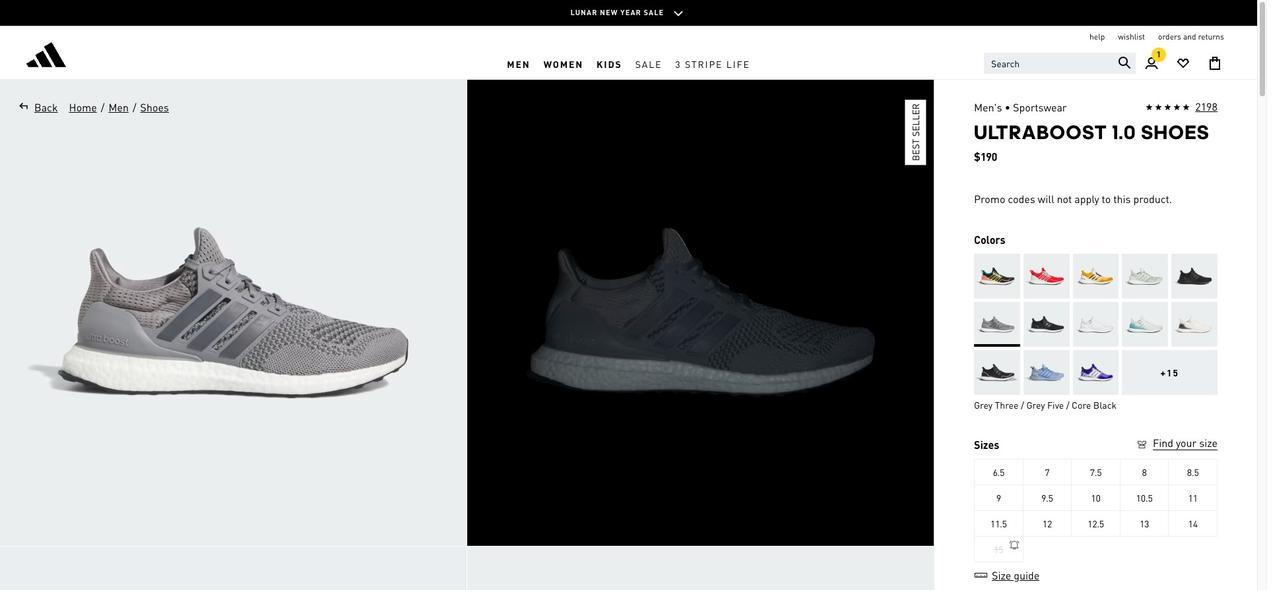 Task type: describe. For each thing, give the bounding box(es) containing it.
main navigation element
[[301, 48, 957, 79]]

size
[[992, 569, 1011, 583]]

your
[[1176, 436, 1197, 450]]

0 horizontal spatial shoes
[[140, 100, 169, 114]]

home / men / shoes
[[69, 100, 169, 114]]

and
[[1183, 32, 1196, 42]]

not
[[1057, 192, 1072, 206]]

kids link
[[590, 48, 629, 79]]

15
[[994, 544, 1003, 556]]

12.5
[[1088, 518, 1104, 530]]

10 button
[[1072, 485, 1120, 512]]

product.
[[1133, 192, 1172, 206]]

product color: cloud white / cloud white / cloud white image
[[1073, 302, 1119, 347]]

13
[[1140, 518, 1149, 530]]

11.5
[[990, 518, 1007, 530]]

apply
[[1075, 192, 1099, 206]]

promo codes will not apply to this product.
[[974, 192, 1172, 206]]

home
[[69, 100, 97, 114]]

10.5
[[1136, 492, 1153, 504]]

life
[[726, 58, 750, 70]]

15 button
[[975, 537, 1023, 563]]

/ right three
[[1021, 399, 1024, 411]]

14
[[1188, 518, 1198, 530]]

13 button
[[1120, 511, 1169, 537]]

promo
[[974, 192, 1005, 206]]

men link
[[500, 48, 537, 79]]

orders
[[1158, 32, 1181, 42]]

codes
[[1008, 192, 1035, 206]]

2 grey from the left
[[1026, 399, 1045, 411]]

7
[[1045, 467, 1050, 479]]

ultraboost 1.0 shoes $190
[[974, 121, 1210, 164]]

sale inside main navigation element
[[635, 58, 662, 70]]

1 vertical spatial product color: core black / core black / beam green image
[[1023, 302, 1070, 347]]

product color: off white / off white / core black image
[[1172, 302, 1218, 347]]

8
[[1142, 467, 1147, 479]]

1 horizontal spatial product color: core black / core black / beam green image
[[1172, 254, 1218, 299]]

9 button
[[975, 485, 1023, 512]]

9.5 button
[[1023, 485, 1072, 512]]

help link
[[1090, 32, 1105, 42]]

lunar new year sale
[[571, 8, 664, 17]]

12 button
[[1023, 511, 1072, 537]]

this
[[1114, 192, 1131, 206]]

shoes link
[[140, 100, 170, 115]]

men link
[[108, 100, 129, 115]]

to
[[1102, 192, 1111, 206]]

/ right five
[[1066, 399, 1070, 411]]

returns
[[1198, 32, 1224, 42]]

size guide
[[992, 569, 1040, 583]]

2198
[[1195, 100, 1218, 114]]

find your size
[[1153, 436, 1218, 450]]

black
[[1093, 399, 1117, 411]]

+15 button
[[1122, 350, 1218, 395]]

orders and returns link
[[1158, 32, 1224, 42]]

men
[[108, 100, 129, 114]]

product color: core black / core black / bright blue image
[[974, 254, 1020, 299]]

1 grey from the left
[[974, 399, 993, 411]]

find
[[1153, 436, 1173, 450]]

size guide link
[[974, 569, 1040, 583]]

+15
[[1161, 367, 1179, 379]]

five
[[1047, 399, 1064, 411]]

ultraboost
[[974, 121, 1107, 144]]

Search field
[[984, 53, 1136, 74]]

men's • sportswear
[[974, 100, 1067, 114]]

back link
[[13, 100, 58, 115]]

stripe
[[685, 58, 723, 70]]



Task type: locate. For each thing, give the bounding box(es) containing it.
three
[[995, 399, 1019, 411]]

1 vertical spatial shoes
[[1141, 121, 1210, 144]]

7.5 button
[[1072, 459, 1120, 486]]

9.5
[[1041, 492, 1053, 504]]

grey three / grey five / core black
[[974, 399, 1117, 411]]

product color: cloud white / team maroon / team colleg gold image
[[1073, 254, 1119, 299]]

women
[[544, 58, 583, 70]]

grey left five
[[1026, 399, 1045, 411]]

shoes
[[140, 100, 169, 114], [1141, 121, 1210, 144]]

home link
[[68, 100, 97, 115]]

7.5
[[1090, 467, 1102, 479]]

8.5 button
[[1169, 459, 1218, 486]]

1 horizontal spatial shoes
[[1141, 121, 1210, 144]]

grey ultraboost 1.0 shoes image
[[0, 80, 467, 546], [467, 80, 934, 546], [0, 547, 467, 591], [467, 547, 934, 591]]

best
[[909, 139, 921, 161]]

sale
[[644, 8, 664, 17], [635, 58, 662, 70]]

0 vertical spatial shoes
[[140, 100, 169, 114]]

0 horizontal spatial grey
[[974, 399, 993, 411]]

/ right men
[[133, 100, 136, 114]]

6.5 button
[[975, 459, 1023, 486]]

size
[[1199, 436, 1218, 450]]

shoes right men
[[140, 100, 169, 114]]

kids
[[597, 58, 622, 70]]

1.0
[[1112, 121, 1136, 144]]

10
[[1091, 492, 1101, 504]]

0 vertical spatial sale
[[644, 8, 664, 17]]

12
[[1043, 518, 1052, 530]]

men
[[507, 58, 530, 70]]

wishlist link
[[1118, 32, 1145, 42]]

6.5
[[993, 467, 1005, 479]]

sale left the 3
[[635, 58, 662, 70]]

9
[[996, 492, 1001, 504]]

colors
[[974, 233, 1005, 247]]

1 vertical spatial sale
[[635, 58, 662, 70]]

guide
[[1014, 569, 1040, 583]]

back
[[34, 100, 58, 114]]

core
[[1072, 399, 1091, 411]]

product color: core black / core black / beam green image up "product color: off white / off white / core black" image
[[1172, 254, 1218, 299]]

product color: lucid blue / cloud white / blue fusion image
[[1073, 350, 1119, 395]]

product color: linen green / linen green / silver green image
[[1122, 254, 1168, 299]]

8 button
[[1120, 459, 1169, 486]]

orders and returns
[[1158, 32, 1224, 42]]

sportswear
[[1013, 100, 1067, 114]]

7 button
[[1023, 459, 1072, 486]]

seller
[[909, 104, 921, 137]]

wishlist
[[1118, 32, 1145, 42]]

find your size image
[[1136, 439, 1148, 451]]

sale link
[[629, 48, 669, 79]]

shoes inside ultraboost 1.0 shoes $190
[[1141, 121, 1210, 144]]

women link
[[537, 48, 590, 79]]

product color: core black / core black / beam green image up the product color: blue dawn / blue dawn / blue fusion image
[[1023, 302, 1070, 347]]

1 horizontal spatial grey
[[1026, 399, 1045, 411]]

3 stripe life
[[675, 58, 750, 70]]

/ left men
[[101, 100, 105, 114]]

/
[[101, 100, 105, 114], [133, 100, 136, 114], [1021, 399, 1024, 411], [1066, 399, 1070, 411]]

11.5 button
[[975, 511, 1023, 537]]

shoes down 2198 button
[[1141, 121, 1210, 144]]

8.5
[[1187, 467, 1199, 479]]

product color: blue dawn / blue dawn / blue fusion image
[[1023, 350, 1070, 395]]

sizes
[[974, 438, 999, 452]]

product color: grey three / grey five / core black image
[[974, 302, 1020, 347]]

3
[[675, 58, 681, 70]]

men's
[[974, 100, 1002, 114]]

sale right "year"
[[644, 8, 664, 17]]

product color: active red / active red / core black image
[[1023, 254, 1070, 299]]

12.5 button
[[1072, 511, 1120, 537]]

new
[[600, 8, 618, 17]]

0 horizontal spatial product color: core black / core black / beam green image
[[1023, 302, 1070, 347]]

grey
[[974, 399, 993, 411], [1026, 399, 1045, 411]]

11 button
[[1169, 485, 1218, 512]]

$190
[[974, 150, 997, 164]]

lunar
[[571, 8, 598, 17]]

14 button
[[1169, 511, 1218, 537]]

1 link
[[1136, 48, 1167, 79]]

find your size button
[[1136, 436, 1218, 453]]

will
[[1038, 192, 1054, 206]]

3 stripe life link
[[669, 48, 757, 79]]

help
[[1090, 32, 1105, 42]]

best seller
[[909, 104, 921, 161]]

product color: crystal white / crystal white / preloved blue image
[[1122, 302, 1168, 347]]

•
[[1005, 100, 1010, 114]]

10.5 button
[[1120, 485, 1169, 512]]

grey left three
[[974, 399, 993, 411]]

0 vertical spatial product color: core black / core black / beam green image
[[1172, 254, 1218, 299]]

2198 button
[[1146, 100, 1218, 115]]

year
[[621, 8, 641, 17]]

11
[[1188, 492, 1198, 504]]

product color: core black / core black / beam green image
[[1172, 254, 1218, 299], [1023, 302, 1070, 347]]

product color: core black / core black / wonder quartz image
[[974, 350, 1020, 395]]

1
[[1157, 49, 1161, 59]]



Task type: vqa. For each thing, say whether or not it's contained in the screenshot.
8.5 button
yes



